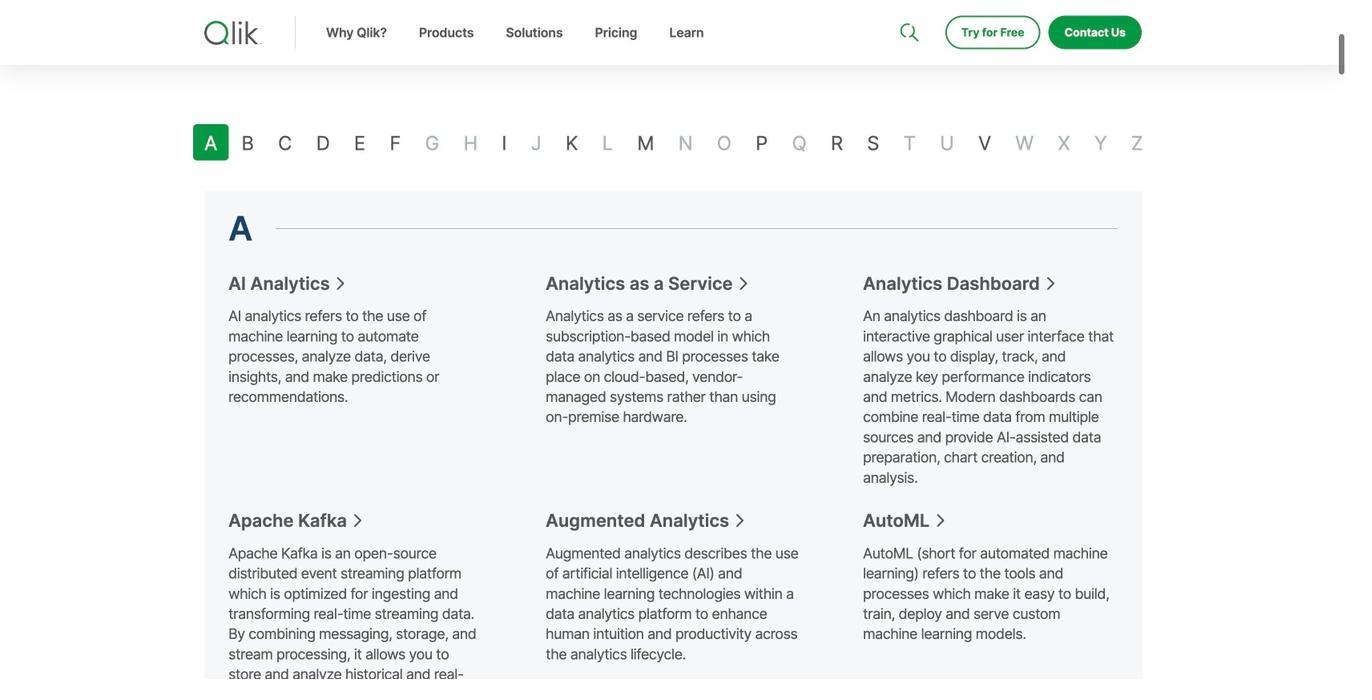 Task type: locate. For each thing, give the bounding box(es) containing it.
support image
[[902, 0, 915, 13]]

login image
[[1091, 0, 1104, 13]]



Task type: describe. For each thing, give the bounding box(es) containing it.
qlik image
[[204, 21, 262, 45]]

data integration & analytics glossary - hero image image
[[686, 0, 1250, 26]]



Task type: vqa. For each thing, say whether or not it's contained in the screenshot.
COMPANY image
no



